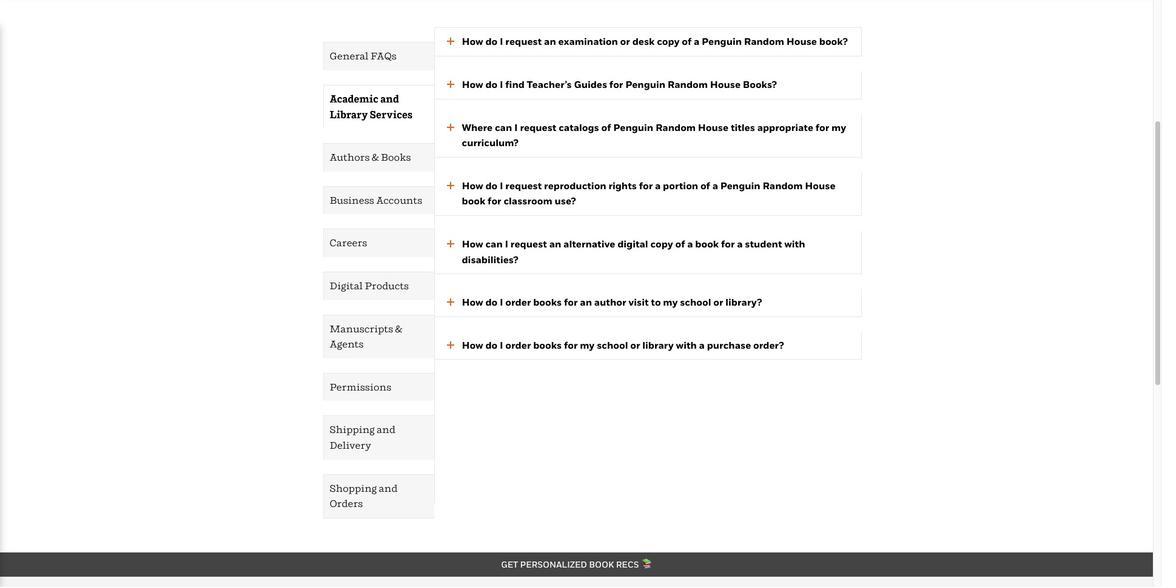 Task type: locate. For each thing, give the bounding box(es) containing it.
for left student
[[721, 238, 735, 250]]

get
[[501, 559, 518, 569]]

shopping and orders link
[[324, 475, 434, 518]]

book
[[462, 195, 486, 207], [695, 238, 719, 250]]

a right portion
[[713, 179, 718, 192]]

do
[[486, 35, 498, 48], [486, 78, 498, 90], [486, 179, 498, 192], [486, 296, 498, 308], [486, 339, 498, 351]]

order
[[505, 296, 531, 308], [505, 339, 531, 351]]

a left purchase in the right of the page
[[699, 339, 705, 351]]

do inside how do i request reproduction rights for a portion of a penguin random house book for classroom use?
[[486, 179, 498, 192]]

random down appropriate
[[763, 179, 803, 192]]

and
[[380, 93, 399, 105], [377, 424, 395, 436], [379, 482, 398, 494]]

where
[[462, 121, 493, 133]]

& inside manuscripts & agents
[[395, 322, 402, 335]]

or left desk
[[620, 35, 630, 48]]

do for how do i request reproduction rights for a portion of a penguin random house book for classroom use?
[[486, 179, 498, 192]]

catalogs
[[559, 121, 599, 133]]

i for where can i request catalogs of penguin random house titles appropriate for my curriculum?
[[514, 121, 518, 133]]

i for how do i order books for an author visit to my school or library?
[[500, 296, 503, 308]]

for right guides
[[610, 78, 623, 90]]

i inside how can i request an alternative digital copy of a book for a student with disabilities?
[[505, 238, 508, 250]]

with right library
[[676, 339, 697, 351]]

0 vertical spatial book
[[462, 195, 486, 207]]

how inside how can i request an alternative digital copy of a book for a student with disabilities?
[[462, 238, 483, 250]]

shipping and delivery link
[[324, 416, 434, 459]]

school down how do i order books for an author visit to my school or library?
[[597, 339, 628, 351]]

request for of
[[520, 121, 557, 133]]

1 vertical spatial book
[[695, 238, 719, 250]]

find
[[505, 78, 525, 90]]

or
[[620, 35, 630, 48], [714, 296, 723, 308], [630, 339, 640, 351]]

0 horizontal spatial school
[[597, 339, 628, 351]]

can up curriculum?
[[495, 121, 512, 133]]

0 horizontal spatial &
[[372, 151, 379, 163]]

1 horizontal spatial &
[[395, 322, 402, 335]]

i inside how do i request reproduction rights for a portion of a penguin random house book for classroom use?
[[500, 179, 503, 192]]

how do i find teacher's guides for penguin random house books? link
[[435, 77, 849, 93]]

of right "digital"
[[675, 238, 685, 250]]

permissions link
[[324, 373, 434, 401]]

1 vertical spatial with
[[676, 339, 697, 351]]

1 vertical spatial school
[[597, 339, 628, 351]]

2 do from the top
[[486, 78, 498, 90]]

rights
[[609, 179, 637, 192]]

or left library?
[[714, 296, 723, 308]]

how inside how do i request reproduction rights for a portion of a penguin random house book for classroom use?
[[462, 179, 483, 192]]

request inside where can i request catalogs of penguin random house titles appropriate for my curriculum?
[[520, 121, 557, 133]]

library?
[[726, 296, 762, 308]]

my right to in the bottom right of the page
[[663, 296, 678, 308]]

business
[[330, 194, 374, 206]]

can up disabilities?
[[486, 238, 503, 250]]

services
[[370, 108, 413, 120]]

or left library
[[630, 339, 640, 351]]

do for how do i find teacher's guides for penguin random house books?
[[486, 78, 498, 90]]

portion
[[663, 179, 698, 192]]

1 do from the top
[[486, 35, 498, 48]]

6 how from the top
[[462, 339, 483, 351]]

i
[[500, 35, 503, 48], [500, 78, 503, 90], [514, 121, 518, 133], [500, 179, 503, 192], [505, 238, 508, 250], [500, 296, 503, 308], [500, 339, 503, 351]]

an
[[544, 35, 556, 48], [549, 238, 561, 250], [580, 296, 592, 308]]

request inside how can i request an alternative digital copy of a book for a student with disabilities?
[[511, 238, 547, 250]]

how for how can i request an alternative digital copy of a book for a student with disabilities?
[[462, 238, 483, 250]]

0 vertical spatial &
[[372, 151, 379, 163]]

0 vertical spatial my
[[832, 121, 846, 133]]

of right desk
[[682, 35, 692, 48]]

for down how do i order books for an author visit to my school or library?
[[564, 339, 578, 351]]

random
[[744, 35, 784, 48], [668, 78, 708, 90], [656, 121, 696, 133], [763, 179, 803, 192]]

order for how do i order books for an author visit to my school or library?
[[505, 296, 531, 308]]

my
[[832, 121, 846, 133], [663, 296, 678, 308], [580, 339, 595, 351]]

1 vertical spatial books
[[533, 339, 562, 351]]

for
[[610, 78, 623, 90], [816, 121, 829, 133], [639, 179, 653, 192], [488, 195, 501, 207], [721, 238, 735, 250], [564, 296, 578, 308], [564, 339, 578, 351]]

an left examination in the top of the page
[[544, 35, 556, 48]]

my right appropriate
[[832, 121, 846, 133]]

my down author at the bottom right of page
[[580, 339, 595, 351]]

& right the manuscripts
[[395, 322, 402, 335]]

classroom
[[504, 195, 552, 207]]

1 vertical spatial an
[[549, 238, 561, 250]]

i for how do i order books for my school or library with a purchase order?
[[500, 339, 503, 351]]

order for how do i order books for my school or library with a purchase order?
[[505, 339, 531, 351]]

request up classroom
[[505, 179, 542, 192]]

products
[[365, 280, 409, 292]]

school
[[680, 296, 711, 308], [597, 339, 628, 351]]

can for how
[[486, 238, 503, 250]]

0 horizontal spatial with
[[676, 339, 697, 351]]

request up find
[[505, 35, 542, 48]]

general faqs link
[[324, 43, 434, 70]]

titles
[[731, 121, 755, 133]]

purchase
[[707, 339, 751, 351]]

1 horizontal spatial my
[[663, 296, 678, 308]]

0 vertical spatial school
[[680, 296, 711, 308]]

1 horizontal spatial school
[[680, 296, 711, 308]]

of right portion
[[701, 179, 710, 192]]

personalized
[[520, 559, 587, 569]]

1 vertical spatial copy
[[651, 238, 673, 250]]

1 vertical spatial or
[[714, 296, 723, 308]]

and right shipping
[[377, 424, 395, 436]]

random inside how do i request reproduction rights for a portion of a penguin random house book for classroom use?
[[763, 179, 803, 192]]

an inside how can i request an alternative digital copy of a book for a student with disabilities?
[[549, 238, 561, 250]]

how for how do i request an examination or desk copy of a penguin random house book?
[[462, 35, 483, 48]]

5 how from the top
[[462, 296, 483, 308]]

academic and library services link
[[324, 86, 434, 129]]

how for how do i order books for an author visit to my school or library?
[[462, 296, 483, 308]]

books
[[533, 296, 562, 308], [533, 339, 562, 351]]

penguin
[[702, 35, 742, 48], [625, 78, 665, 90], [613, 121, 653, 133], [720, 179, 760, 192]]

request up disabilities?
[[511, 238, 547, 250]]

business accounts link
[[324, 187, 434, 214]]

book inside how can i request an alternative digital copy of a book for a student with disabilities?
[[695, 238, 719, 250]]

how
[[462, 35, 483, 48], [462, 78, 483, 90], [462, 179, 483, 192], [462, 238, 483, 250], [462, 296, 483, 308], [462, 339, 483, 351]]

2 how from the top
[[462, 78, 483, 90]]

1 horizontal spatial with
[[784, 238, 805, 250]]

request left catalogs
[[520, 121, 557, 133]]

0 vertical spatial and
[[380, 93, 399, 105]]

for right appropriate
[[816, 121, 829, 133]]

i for how do i find teacher's guides for penguin random house books?
[[500, 78, 503, 90]]

an left author at the bottom right of page
[[580, 296, 592, 308]]

random down how do i find teacher's guides for penguin random house books? link
[[656, 121, 696, 133]]

and for shipping
[[377, 424, 395, 436]]

4 do from the top
[[486, 296, 498, 308]]

an left alternative
[[549, 238, 561, 250]]

books for an
[[533, 296, 562, 308]]

1 books from the top
[[533, 296, 562, 308]]

with right student
[[784, 238, 805, 250]]

1 horizontal spatial or
[[630, 339, 640, 351]]

0 vertical spatial books
[[533, 296, 562, 308]]

can
[[495, 121, 512, 133], [486, 238, 503, 250]]

request inside how do i request an examination or desk copy of a penguin random house book? link
[[505, 35, 542, 48]]

0 horizontal spatial or
[[620, 35, 630, 48]]

book left classroom
[[462, 195, 486, 207]]

do for how do i order books for an author visit to my school or library?
[[486, 296, 498, 308]]

and for academic
[[380, 93, 399, 105]]

and inside shopping and orders
[[379, 482, 398, 494]]

0 horizontal spatial book
[[462, 195, 486, 207]]

3 how from the top
[[462, 179, 483, 192]]

manuscripts & agents
[[330, 322, 402, 350]]

0 vertical spatial can
[[495, 121, 512, 133]]

📚
[[641, 559, 652, 569]]

accounts
[[376, 194, 422, 206]]

2 vertical spatial an
[[580, 296, 592, 308]]

how do i order books for my school or library with a purchase order?
[[462, 339, 784, 351]]

1 horizontal spatial book
[[695, 238, 719, 250]]

student
[[745, 238, 782, 250]]

0 vertical spatial copy
[[657, 35, 680, 48]]

general
[[330, 50, 369, 62]]

school right to in the bottom right of the page
[[680, 296, 711, 308]]

1 vertical spatial order
[[505, 339, 531, 351]]

how do i order books for an author visit to my school or library?
[[462, 296, 762, 308]]

i inside where can i request catalogs of penguin random house titles appropriate for my curriculum?
[[514, 121, 518, 133]]

and inside "shipping and delivery"
[[377, 424, 395, 436]]

for inside where can i request catalogs of penguin random house titles appropriate for my curriculum?
[[816, 121, 829, 133]]

random inside where can i request catalogs of penguin random house titles appropriate for my curriculum?
[[656, 121, 696, 133]]

2 vertical spatial and
[[379, 482, 398, 494]]

1 vertical spatial &
[[395, 322, 402, 335]]

of inside how do i request reproduction rights for a portion of a penguin random house book for classroom use?
[[701, 179, 710, 192]]

and right shopping
[[379, 482, 398, 494]]

copy right "digital"
[[651, 238, 673, 250]]

can inside where can i request catalogs of penguin random house titles appropriate for my curriculum?
[[495, 121, 512, 133]]

desk
[[632, 35, 655, 48]]

disabilities?
[[462, 253, 518, 265]]

book left student
[[695, 238, 719, 250]]

i for how do i request reproduction rights for a portion of a penguin random house book for classroom use?
[[500, 179, 503, 192]]

shipping and delivery
[[330, 424, 395, 451]]

author
[[594, 296, 626, 308]]

copy right desk
[[657, 35, 680, 48]]

3 do from the top
[[486, 179, 498, 192]]

agents
[[330, 338, 364, 350]]

and inside academic and library services
[[380, 93, 399, 105]]

penguin inside how do i request reproduction rights for a portion of a penguin random house book for classroom use?
[[720, 179, 760, 192]]

can inside how can i request an alternative digital copy of a book for a student with disabilities?
[[486, 238, 503, 250]]

appropriate
[[757, 121, 813, 133]]

1 vertical spatial my
[[663, 296, 678, 308]]

menu
[[291, 42, 434, 518]]

for right rights
[[639, 179, 653, 192]]

0 vertical spatial order
[[505, 296, 531, 308]]

0 vertical spatial an
[[544, 35, 556, 48]]

1 vertical spatial can
[[486, 238, 503, 250]]

i for how can i request an alternative digital copy of a book for a student with disabilities?
[[505, 238, 508, 250]]

0 vertical spatial or
[[620, 35, 630, 48]]

1 order from the top
[[505, 296, 531, 308]]

request inside how do i request reproduction rights for a portion of a penguin random house book for classroom use?
[[505, 179, 542, 192]]

menu containing general faqs
[[291, 42, 434, 518]]

1 vertical spatial and
[[377, 424, 395, 436]]

copy
[[657, 35, 680, 48], [651, 238, 673, 250]]

2 horizontal spatial my
[[832, 121, 846, 133]]

library
[[330, 108, 368, 120]]

books
[[381, 151, 411, 163]]

visit
[[629, 296, 649, 308]]

careers
[[330, 237, 367, 249]]

0 horizontal spatial my
[[580, 339, 595, 351]]

a
[[694, 35, 700, 48], [655, 179, 661, 192], [713, 179, 718, 192], [687, 238, 693, 250], [737, 238, 743, 250], [699, 339, 705, 351]]

copy inside how can i request an alternative digital copy of a book for a student with disabilities?
[[651, 238, 673, 250]]

0 vertical spatial with
[[784, 238, 805, 250]]

delivery
[[330, 439, 371, 451]]

2 order from the top
[[505, 339, 531, 351]]

house
[[787, 35, 817, 48], [710, 78, 741, 90], [698, 121, 729, 133], [805, 179, 836, 192]]

1 how from the top
[[462, 35, 483, 48]]

of right catalogs
[[601, 121, 611, 133]]

& left the books
[[372, 151, 379, 163]]

and up services
[[380, 93, 399, 105]]

4 how from the top
[[462, 238, 483, 250]]

5 do from the top
[[486, 339, 498, 351]]

2 books from the top
[[533, 339, 562, 351]]



Task type: describe. For each thing, give the bounding box(es) containing it.
book?
[[819, 35, 848, 48]]

general faqs
[[330, 50, 397, 62]]

request for examination
[[505, 35, 542, 48]]

an for alternative
[[549, 238, 561, 250]]

how can i request an alternative digital copy of a book for a student with disabilities?
[[462, 238, 805, 265]]

house inside how do i request reproduction rights for a portion of a penguin random house book for classroom use?
[[805, 179, 836, 192]]

book
[[589, 559, 614, 569]]

how do i find teacher's guides for penguin random house books?
[[462, 78, 777, 90]]

with inside how can i request an alternative digital copy of a book for a student with disabilities?
[[784, 238, 805, 250]]

business accounts
[[330, 194, 422, 206]]

recs
[[616, 559, 639, 569]]

request for alternative
[[511, 238, 547, 250]]

my inside where can i request catalogs of penguin random house titles appropriate for my curriculum?
[[832, 121, 846, 133]]

how for how do i find teacher's guides for penguin random house books?
[[462, 78, 483, 90]]

can for where
[[495, 121, 512, 133]]

i for how do i request an examination or desk copy of a penguin random house book?
[[500, 35, 503, 48]]

books for my
[[533, 339, 562, 351]]

reproduction
[[544, 179, 606, 192]]

penguin inside where can i request catalogs of penguin random house titles appropriate for my curriculum?
[[613, 121, 653, 133]]

a right desk
[[694, 35, 700, 48]]

and for shopping
[[379, 482, 398, 494]]

examination
[[558, 35, 618, 48]]

orders
[[330, 497, 363, 510]]

how do i order books for my school or library with a purchase order? link
[[435, 338, 849, 353]]

& for authors
[[372, 151, 379, 163]]

how do i request reproduction rights for a portion of a penguin random house book for classroom use?
[[462, 179, 836, 207]]

get personalized book recs 📚 link
[[501, 559, 652, 569]]

digital
[[330, 280, 363, 292]]

a right "digital"
[[687, 238, 693, 250]]

digital
[[618, 238, 648, 250]]

penguin inside how do i find teacher's guides for penguin random house books? link
[[625, 78, 665, 90]]

how for how do i order books for my school or library with a purchase order?
[[462, 339, 483, 351]]

random down how do i request an examination or desk copy of a penguin random house book?
[[668, 78, 708, 90]]

careers link
[[324, 230, 434, 257]]

authors & books link
[[324, 144, 434, 172]]

permissions
[[330, 381, 391, 393]]

order?
[[753, 339, 784, 351]]

digital products
[[330, 280, 409, 292]]

where can i request catalogs of penguin random house titles appropriate for my curriculum? link
[[435, 120, 849, 151]]

curriculum?
[[462, 137, 519, 149]]

of inside how can i request an alternative digital copy of a book for a student with disabilities?
[[675, 238, 685, 250]]

how do i order books for an author visit to my school or library? link
[[435, 295, 849, 310]]

authors & books
[[330, 151, 411, 163]]

digital products link
[[324, 272, 434, 300]]

faqs
[[371, 50, 397, 62]]

book inside how do i request reproduction rights for a portion of a penguin random house book for classroom use?
[[462, 195, 486, 207]]

manuscripts & agents link
[[324, 315, 434, 358]]

request for rights
[[505, 179, 542, 192]]

for inside how can i request an alternative digital copy of a book for a student with disabilities?
[[721, 238, 735, 250]]

how do i request an examination or desk copy of a penguin random house book?
[[462, 35, 848, 48]]

get personalized book recs 📚
[[501, 559, 652, 569]]

penguin inside how do i request an examination or desk copy of a penguin random house book? link
[[702, 35, 742, 48]]

2 vertical spatial or
[[630, 339, 640, 351]]

teacher's
[[527, 78, 572, 90]]

for left classroom
[[488, 195, 501, 207]]

alternative
[[564, 238, 615, 250]]

how do i request an examination or desk copy of a penguin random house book? link
[[435, 34, 849, 50]]

2 horizontal spatial or
[[714, 296, 723, 308]]

library
[[643, 339, 674, 351]]

use?
[[555, 195, 576, 207]]

how can i request an alternative digital copy of a book for a student with disabilities? link
[[435, 237, 849, 268]]

do for how do i request an examination or desk copy of a penguin random house book?
[[486, 35, 498, 48]]

how for how do i request reproduction rights for a portion of a penguin random house book for classroom use?
[[462, 179, 483, 192]]

of inside where can i request catalogs of penguin random house titles appropriate for my curriculum?
[[601, 121, 611, 133]]

where can i request catalogs of penguin random house titles appropriate for my curriculum?
[[462, 121, 846, 149]]

manuscripts
[[330, 322, 393, 335]]

guides
[[574, 78, 607, 90]]

how do i request reproduction rights for a portion of a penguin random house book for classroom use? link
[[435, 178, 849, 209]]

shipping
[[330, 424, 375, 436]]

shopping and orders
[[330, 482, 398, 510]]

a left student
[[737, 238, 743, 250]]

authors
[[330, 151, 370, 163]]

for left author at the bottom right of page
[[564, 296, 578, 308]]

shopping
[[330, 482, 377, 494]]

& for manuscripts
[[395, 322, 402, 335]]

books?
[[743, 78, 777, 90]]

academic and library services
[[330, 93, 413, 120]]

house inside where can i request catalogs of penguin random house titles appropriate for my curriculum?
[[698, 121, 729, 133]]

2 vertical spatial my
[[580, 339, 595, 351]]

an for examination
[[544, 35, 556, 48]]

academic
[[330, 93, 378, 105]]

do for how do i order books for my school or library with a purchase order?
[[486, 339, 498, 351]]

to
[[651, 296, 661, 308]]

a left portion
[[655, 179, 661, 192]]

random up "books?"
[[744, 35, 784, 48]]



Task type: vqa. For each thing, say whether or not it's contained in the screenshot.
The Lester
no



